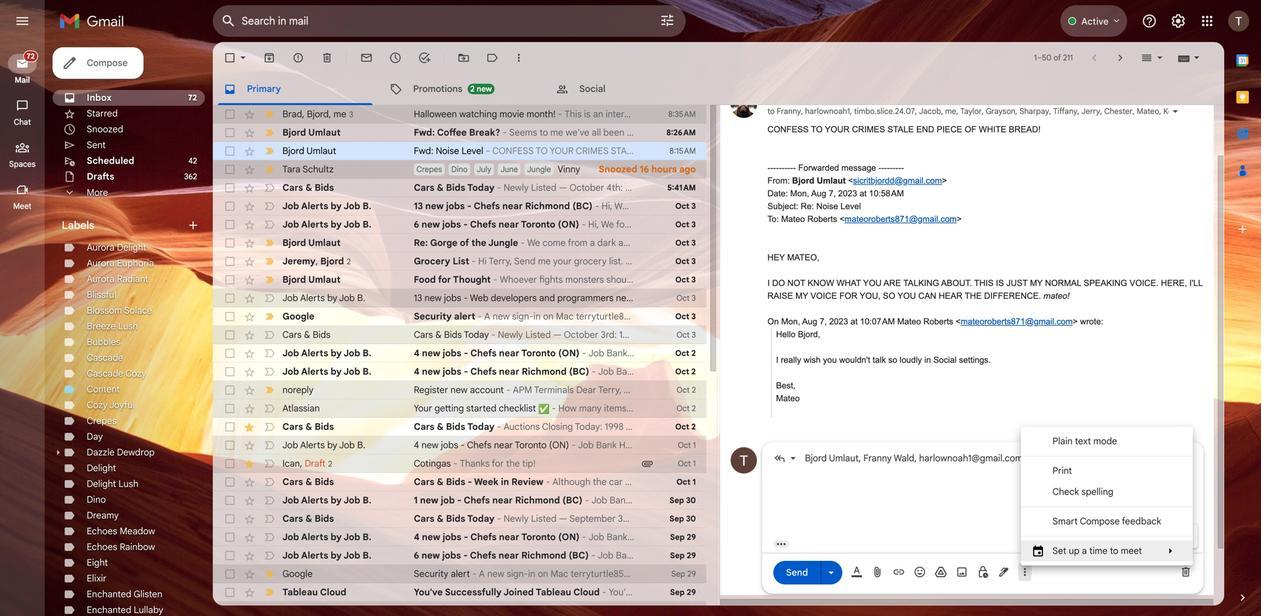Task type: locate. For each thing, give the bounding box(es) containing it.
b. for 16th not important switch
[[363, 550, 372, 562]]

b. for second not important switch from the top of the page
[[363, 200, 372, 212]]

i left the really
[[777, 355, 779, 365]]

of right 50
[[1054, 53, 1062, 63]]

2 vertical spatial 4 new jobs - chefs near toronto (on) -
[[414, 532, 589, 543]]

1 vertical spatial level
[[841, 201, 861, 211]]

cars & bids today - down july
[[414, 182, 504, 194]]

1 horizontal spatial at
[[860, 189, 867, 198]]

my down not
[[796, 291, 809, 301]]

insert photo image
[[956, 566, 969, 579]]

0 horizontal spatial >
[[943, 176, 948, 186]]

11 not important switch from the top
[[263, 457, 276, 471]]

franny left wald
[[864, 453, 892, 464]]

0 vertical spatial in
[[925, 355, 932, 365]]

i left do
[[768, 278, 770, 288]]

more send options image
[[825, 566, 838, 579]]

thanks,
[[626, 256, 658, 267]]

4 new jobs - chefs near toronto (on) - for oct 2
[[414, 348, 589, 359]]

day link
[[87, 431, 103, 443]]

today for oct 3
[[464, 329, 489, 341]]

None checkbox
[[223, 51, 237, 64], [223, 108, 237, 121], [223, 568, 237, 581], [223, 586, 237, 599], [223, 605, 237, 616], [223, 51, 237, 64], [223, 108, 237, 121], [223, 568, 237, 581], [223, 586, 237, 599], [223, 605, 237, 616]]

toggle split pane mode image
[[1141, 51, 1154, 64]]

june
[[501, 165, 518, 174]]

0 vertical spatial aurora
[[87, 242, 115, 253]]

23 row from the top
[[213, 510, 707, 528]]

1 vertical spatial crepes
[[87, 415, 117, 427]]

8 job alerts by job b. from the top
[[283, 532, 372, 543]]

1 vertical spatial 13
[[414, 292, 422, 304]]

important mainly because it was sent directly to you. switch
[[263, 237, 276, 250]]

0 horizontal spatial you
[[864, 278, 882, 288]]

1 vertical spatial alert
[[451, 568, 470, 580]]

level down message
[[841, 201, 861, 211]]

near up 4 new jobs - chefs near richmond (bc) -
[[499, 348, 520, 359]]

timbo.slice.24.07
[[855, 106, 916, 116]]

chefs for third not important switch from the top of the page
[[470, 219, 496, 230]]

chat heading
[[0, 117, 45, 127]]

crepes inside cozy joyful crepes day dazzle dewdrop delight delight lush dino dreamy echoes meadow echoes rainbow eight
[[87, 415, 117, 427]]

1 security alert - from the top
[[414, 311, 485, 322]]

2023 down for at the top of page
[[830, 317, 849, 327]]

re: up grocery
[[414, 237, 428, 249]]

0 horizontal spatial send
[[514, 256, 536, 267]]

0 horizontal spatial snoozed
[[87, 124, 123, 135]]

row containing atlassian
[[213, 400, 707, 418]]

insert files using drive image
[[935, 566, 948, 579]]

2 cars & bids today - from the top
[[414, 329, 498, 341]]

1 bjord umlaut from the top
[[283, 127, 341, 138]]

None checkbox
[[223, 126, 237, 139], [223, 145, 237, 158], [223, 126, 237, 139], [223, 145, 237, 158]]

30
[[686, 496, 696, 506], [686, 514, 696, 524]]

you right so
[[898, 291, 917, 301]]

delete image
[[321, 51, 334, 64]]

crepes inside row
[[417, 165, 442, 174]]

1 vertical spatial in
[[501, 476, 509, 488]]

from:
[[768, 176, 790, 186]]

sep 29 for 4 new jobs - chefs near toronto (on) -
[[670, 533, 696, 543]]

3 inside brad , bjord , me 3
[[349, 110, 353, 119]]

noise inside row
[[436, 145, 459, 157]]

toronto for oct 2
[[522, 348, 556, 359]]

insert signature image
[[998, 566, 1011, 579]]

0 horizontal spatial social
[[580, 83, 606, 95]]

30 for cars & bids today -
[[686, 514, 696, 524]]

oct 2
[[676, 349, 696, 358], [676, 367, 696, 377], [677, 385, 696, 395], [677, 404, 696, 414], [676, 422, 696, 432]]

aug up 'bjord,'
[[803, 317, 818, 327]]

9 job alerts by job b. from the top
[[283, 550, 372, 562]]

0 vertical spatial to
[[768, 106, 775, 116]]

1 fwd: from the top
[[414, 127, 435, 138]]

211
[[1064, 53, 1074, 63]]

0 vertical spatial snoozed
[[87, 124, 123, 135]]

row containing jeremy
[[213, 252, 707, 271]]

primary tab
[[213, 74, 378, 105]]

roberts up mateo,
[[808, 214, 838, 224]]

3 important according to google magic. switch from the top
[[263, 273, 276, 287]]

0 vertical spatial enchanted
[[87, 589, 131, 600]]

cars & bids
[[283, 182, 334, 194], [283, 329, 331, 341], [283, 421, 334, 433], [283, 476, 334, 488], [283, 513, 334, 525]]

6 up you've
[[414, 550, 419, 562]]

0 vertical spatial 13
[[414, 200, 423, 212]]

3 cars & bids today - from the top
[[414, 421, 504, 433]]

2 google from the top
[[283, 568, 313, 580]]

security alert - for sep 29
[[414, 568, 479, 580]]

are
[[884, 278, 902, 288]]

dazzle dewdrop link
[[87, 447, 155, 458]]

bjord up the tara on the left
[[283, 145, 305, 157]]

richmond down vinny at the top left of page
[[525, 200, 570, 212]]

today for sep 30
[[468, 513, 495, 525]]

2 row from the top
[[213, 124, 707, 142]]

umlaut up jeremy , bjord 2
[[308, 237, 341, 249]]

3 for re: gorge of the jungle -
[[692, 238, 696, 248]]

3 bjord umlaut from the top
[[283, 237, 341, 249]]

1 vertical spatial roberts
[[924, 317, 954, 327]]

aurora euphoria link
[[87, 258, 154, 269]]

mateoroberts871@gmail.com inside ---------- forwarded message --------- from: bjord umlaut < sicritbjordd@gmail.com > date: mon, aug 7, 2023 at 10:58 am subject: re: noise level to: mateo roberts < mateoroberts871@gmail.com >
[[845, 214, 957, 224]]

do
[[773, 278, 785, 288]]

cozy inside "aurora delight aurora euphoria aurora radiant blissful blossom solace breeze lush bubbles cascade cascade cozy"
[[125, 368, 146, 380]]

delight down delight 'link'
[[87, 478, 116, 490]]

snoozed down starred
[[87, 124, 123, 135]]

1 horizontal spatial i
[[777, 355, 779, 365]]

job
[[283, 200, 299, 212], [344, 200, 360, 212], [283, 219, 299, 230], [344, 219, 360, 230], [283, 292, 298, 304], [339, 292, 355, 304], [283, 348, 299, 359], [344, 348, 360, 359], [283, 366, 299, 378], [344, 366, 360, 378], [283, 440, 298, 451], [339, 440, 355, 451], [283, 495, 299, 506], [344, 495, 360, 506], [283, 532, 299, 543], [344, 532, 360, 543], [283, 550, 299, 562], [344, 550, 360, 562]]

0 vertical spatial at
[[860, 189, 867, 198]]

4 new jobs - chefs near toronto (on) - up 4 new jobs - chefs near richmond (bc) -
[[414, 348, 589, 359]]

lush down dewdrop
[[119, 478, 139, 490]]

jacob
[[920, 106, 942, 116]]

security alert -
[[414, 311, 485, 322], [414, 568, 479, 580]]

2 fwd: from the top
[[414, 145, 434, 157]]

2 aurora from the top
[[87, 258, 115, 269]]

1 vertical spatial security alert -
[[414, 568, 479, 580]]

> down piece
[[943, 176, 948, 186]]

umlaut down forwarded
[[817, 176, 846, 186]]

speaking
[[1084, 278, 1128, 288]]

mon, up subject: at the top of page
[[791, 189, 810, 198]]

2 30 from the top
[[686, 514, 696, 524]]

mark as unread image
[[360, 51, 373, 64]]

at inside ---------- forwarded message --------- from: bjord umlaut < sicritbjordd@gmail.com > date: mon, aug 7, 2023 at 10:58 am subject: re: noise level to: mateo roberts < mateoroberts871@gmail.com >
[[860, 189, 867, 198]]

level inside ---------- forwarded message --------- from: bjord umlaut < sicritbjordd@gmail.com > date: mon, aug 7, 2023 at 10:58 am subject: re: noise level to: mateo roberts < mateoroberts871@gmail.com >
[[841, 201, 861, 211]]

4 not important switch from the top
[[263, 292, 276, 305]]

chefs up account
[[471, 366, 497, 378]]

1 cars & bids today - from the top
[[414, 182, 504, 194]]

Search in mail search field
[[213, 5, 686, 37]]

new for 11th not important switch from the bottom of the page
[[422, 348, 441, 359]]

1 horizontal spatial snoozed
[[599, 164, 638, 175]]

2 sep 30 from the top
[[670, 514, 696, 524]]

toronto for oct 3
[[521, 219, 556, 230]]

tab list up 8:35 am
[[213, 74, 1225, 105]]

b. for 7th not important switch from the bottom
[[357, 440, 366, 451]]

4 cars & bids from the top
[[283, 476, 334, 488]]

umlaut up 'schultz'
[[307, 145, 336, 157]]

1 enchanted from the top
[[87, 589, 131, 600]]

2 job alerts by job b. from the top
[[283, 219, 372, 230]]

at
[[860, 189, 867, 198], [851, 317, 858, 327]]

1 30 from the top
[[686, 496, 696, 506]]

chefs down cars & bids - week in review -
[[464, 495, 490, 506]]

lush inside "aurora delight aurora euphoria aurora radiant blissful blossom solace breeze lush bubbles cascade cascade cozy"
[[118, 321, 138, 332]]

send down show trimmed content icon
[[786, 567, 809, 578]]

me left your
[[538, 256, 551, 267]]

chefs for 16th not important switch
[[470, 550, 496, 562]]

oct 3 for 6 new jobs - chefs near toronto (on) -
[[676, 220, 696, 230]]

1 vertical spatial noise
[[817, 201, 839, 211]]

in
[[925, 355, 932, 365], [501, 476, 509, 488]]

bjord umlaut up jeremy , bjord 2
[[283, 237, 341, 249]]

0 vertical spatial google
[[283, 311, 315, 322]]

29 for 4 new jobs - chefs near toronto (on) -
[[687, 533, 696, 543]]

1 horizontal spatial level
[[841, 201, 861, 211]]

aug
[[812, 189, 827, 198], [803, 317, 818, 327]]

4 job alerts by job b. from the top
[[283, 348, 372, 359]]

voice.
[[1130, 278, 1159, 288]]

google down jeremy
[[283, 311, 315, 322]]

umlaut for food for thought -
[[308, 274, 341, 286]]

settings image
[[1171, 13, 1187, 29]]

0 vertical spatial re:
[[801, 201, 814, 211]]

crepes down fwd: noise level -
[[417, 165, 442, 174]]

2
[[471, 84, 475, 94], [347, 257, 351, 267], [692, 349, 696, 358], [692, 367, 696, 377], [692, 385, 696, 395], [692, 404, 696, 414], [692, 422, 696, 432], [328, 459, 332, 469], [345, 606, 349, 616]]

2 vertical spatial oct 1
[[677, 477, 696, 487]]

alert for oct
[[454, 311, 476, 322]]

sent link
[[87, 139, 106, 151]]

mateoroberts871@gmail.com down "10:58 am"
[[845, 214, 957, 224]]

1 horizontal spatial to
[[1111, 545, 1119, 557]]

hear
[[939, 291, 963, 301]]

checklist
[[499, 403, 536, 414]]

sep for 4 new jobs - chefs near toronto (on) -
[[670, 533, 685, 543]]

5 row from the top
[[213, 179, 707, 197]]

meet heading
[[0, 201, 45, 212]]

7, up 'bjord,'
[[820, 317, 827, 327]]

row containing tara schultz
[[213, 160, 707, 179]]

1 horizontal spatial jungle
[[527, 165, 551, 174]]

at left the 10:07 am
[[851, 317, 858, 327]]

not important switch
[[263, 181, 276, 195], [263, 200, 276, 213], [263, 218, 276, 231], [263, 292, 276, 305], [263, 329, 276, 342], [263, 347, 276, 360], [263, 365, 276, 379], [263, 402, 276, 415], [263, 421, 276, 434], [263, 439, 276, 452], [263, 457, 276, 471], [263, 476, 276, 489], [263, 494, 276, 507], [263, 513, 276, 526], [263, 531, 276, 544], [263, 549, 276, 563]]

(on) for oct 2
[[559, 348, 580, 359]]

in up 1 new job - chefs near richmond (bc) -
[[501, 476, 509, 488]]

near up account
[[499, 366, 520, 378]]

today down july
[[468, 182, 495, 194]]

6 new jobs - chefs near richmond (bc) -
[[414, 550, 598, 562]]

security for oct 3
[[414, 311, 452, 322]]

0 horizontal spatial my
[[796, 291, 809, 301]]

main content
[[213, 42, 1262, 616]]

chefs up 6 new jobs - chefs near richmond (bc) - at the left bottom of page
[[471, 532, 497, 543]]

and
[[539, 292, 555, 304]]

richmond up joined
[[522, 550, 567, 562]]

joyful
[[109, 400, 135, 411]]

0 horizontal spatial cloud
[[320, 587, 347, 598]]

for right food
[[438, 274, 451, 286]]

1 horizontal spatial send
[[786, 567, 809, 578]]

4 new jobs - chefs near toronto (on) - up 6 new jobs - chefs near richmond (bc) - at the left bottom of page
[[414, 532, 589, 543]]

type of response image
[[774, 452, 787, 465]]

oct 3 for grocery list - hi terry, send me your grocery list. thanks, jer
[[676, 257, 696, 266]]

july
[[477, 165, 492, 174]]

5 important according to google magic. switch from the top
[[263, 384, 276, 397]]

tab list
[[1225, 42, 1262, 569], [213, 74, 1225, 105]]

1 horizontal spatial noise
[[817, 201, 839, 211]]

important according to google magic. switch for bjord umlaut
[[263, 273, 276, 287]]

0 vertical spatial crepes
[[417, 165, 442, 174]]

register
[[414, 384, 448, 396]]

bjord right brad
[[307, 108, 329, 120]]

1 for cars & bids - week in review -
[[693, 477, 696, 487]]

0 horizontal spatial i
[[768, 278, 770, 288]]

bjord umlaut
[[283, 127, 341, 138], [283, 145, 336, 157], [283, 237, 341, 249], [283, 274, 341, 286]]

sep 29
[[670, 533, 696, 543], [670, 551, 696, 561], [672, 569, 696, 579], [670, 588, 696, 598]]

sep for 1 new job - chefs near richmond (bc) -
[[670, 496, 684, 506]]

noise down coffee at the top of page
[[436, 145, 459, 157]]

chefs up re: gorge of the jungle -
[[470, 219, 496, 230]]

crimes
[[852, 125, 886, 134]]

1 4 from the top
[[414, 348, 420, 359]]

2 important according to google magic. switch from the top
[[263, 255, 276, 268]]

2 inside tab
[[471, 84, 475, 94]]

dreamy link
[[87, 510, 119, 521]]

schultz
[[303, 164, 334, 175]]

chefs up thanks
[[467, 440, 492, 451]]

jungle left vinny at the top left of page
[[527, 165, 551, 174]]

9 not important switch from the top
[[263, 421, 276, 434]]

your
[[553, 256, 572, 267]]

4 cars & bids today - from the top
[[414, 513, 504, 525]]

1 vertical spatial of
[[460, 237, 469, 249]]

1 vertical spatial send
[[786, 567, 809, 578]]

oct 3 for cars & bids today -
[[677, 330, 696, 340]]

1 vertical spatial compose
[[1080, 516, 1120, 527]]

0 vertical spatial alert
[[454, 311, 476, 322]]

1 horizontal spatial 72
[[188, 93, 197, 103]]

1 horizontal spatial tableau
[[536, 587, 572, 598]]

snoozed for snoozed 16 hours ago
[[599, 164, 638, 175]]

mon, up hello on the right bottom of page
[[782, 317, 801, 327]]

cozy joyful link
[[87, 400, 135, 411]]

2 vertical spatial <
[[956, 317, 961, 327]]

umlaut inside ---------- forwarded message --------- from: bjord umlaut < sicritbjordd@gmail.com > date: mon, aug 7, 2023 at 10:58 am subject: re: noise level to: mateo roberts < mateoroberts871@gmail.com >
[[817, 176, 846, 186]]

2 security from the top
[[414, 568, 449, 580]]

important according to google magic. switch
[[263, 163, 276, 176], [263, 255, 276, 268], [263, 273, 276, 287], [263, 310, 276, 323], [263, 384, 276, 397]]

10:07 am
[[861, 317, 895, 327]]

3 cars & bids from the top
[[283, 421, 334, 433]]

2 bjord umlaut from the top
[[283, 145, 336, 157]]

3 4 new jobs - chefs near toronto (on) - from the top
[[414, 532, 589, 543]]

8 not important switch from the top
[[263, 402, 276, 415]]

coffee
[[437, 127, 467, 138]]

1 vertical spatial 6
[[414, 550, 419, 562]]

dino inside cozy joyful crepes day dazzle dewdrop delight delight lush dino dreamy echoes meadow echoes rainbow eight
[[87, 494, 106, 506]]

sep 30 for 1 new job - chefs near richmond (bc) -
[[670, 496, 696, 506]]

cotingas - thanks for the tip!
[[414, 458, 536, 470]]

echoes down dreamy
[[87, 526, 117, 537]]

72 up mail heading
[[27, 52, 35, 61]]

send inside button
[[786, 567, 809, 578]]

1 6 from the top
[[414, 219, 419, 230]]

noise inside ---------- forwarded message --------- from: bjord umlaut < sicritbjordd@gmail.com > date: mon, aug 7, 2023 at 10:58 am subject: re: noise level to: mateo roberts < mateoroberts871@gmail.com >
[[817, 201, 839, 211]]

successfully
[[445, 587, 502, 598]]

26 row from the top
[[213, 565, 707, 584]]

snoozed left 16
[[599, 164, 638, 175]]

cars & bids today - for sep 30
[[414, 513, 504, 525]]

my
[[1031, 278, 1043, 288], [796, 291, 809, 301]]

alert for sep
[[451, 568, 470, 580]]

sep for cars & bids today -
[[670, 514, 684, 524]]

oct 3
[[676, 201, 696, 211], [676, 220, 696, 230], [676, 238, 696, 248], [676, 257, 696, 266], [676, 275, 696, 285], [677, 293, 696, 303], [676, 312, 696, 322], [677, 330, 696, 340]]

1 vertical spatial echoes
[[87, 542, 117, 553]]

tab list right the 'i'll'
[[1225, 42, 1262, 569]]

jeremy
[[283, 255, 316, 267]]

row
[[213, 105, 707, 124], [213, 124, 707, 142], [213, 142, 707, 160], [213, 160, 707, 179], [213, 179, 707, 197], [213, 197, 707, 216], [213, 216, 707, 234], [213, 234, 707, 252], [213, 252, 707, 271], [213, 271, 707, 289], [213, 289, 707, 308], [213, 308, 707, 326], [213, 326, 707, 344], [213, 344, 707, 363], [213, 363, 707, 381], [213, 381, 707, 400], [213, 400, 707, 418], [213, 418, 707, 436], [213, 436, 707, 455], [213, 455, 707, 473], [213, 473, 707, 492], [213, 492, 707, 510], [213, 510, 707, 528], [213, 528, 707, 547], [213, 547, 707, 565], [213, 565, 707, 584], [213, 584, 707, 602]]

terry,
[[489, 256, 512, 267]]

toronto inside 13 new jobs - web developers and programmers  near toronto (on) link
[[637, 292, 669, 304]]

1 horizontal spatial me
[[538, 256, 551, 267]]

you've successfully joined tableau cloud -
[[414, 587, 609, 598]]

1 horizontal spatial for
[[492, 458, 504, 470]]

cars & bids for 2
[[283, 421, 334, 433]]

toronto
[[521, 219, 556, 230], [637, 292, 669, 304], [522, 348, 556, 359], [515, 440, 547, 451], [522, 532, 556, 543]]

alert up successfully
[[451, 568, 470, 580]]

jungle down 6 new jobs - chefs near toronto (on) -
[[488, 237, 519, 249]]

me right brad
[[334, 108, 347, 120]]

4 4 from the top
[[414, 532, 420, 543]]

aurora down aurora delight link
[[87, 258, 115, 269]]

1 new job - chefs near richmond (bc) -
[[414, 495, 592, 506]]

cars & bids today - down job
[[414, 513, 504, 525]]

1 vertical spatial 7,
[[820, 317, 827, 327]]

chefs up 6 new jobs - chefs near toronto (on) -
[[474, 200, 500, 212]]

sep 29 for 6 new jobs - chefs near richmond (bc) -
[[670, 551, 696, 561]]

show trimmed content image
[[774, 541, 790, 548]]

your
[[825, 125, 850, 134]]

0 vertical spatial sep 30
[[670, 496, 696, 506]]

0 vertical spatial for
[[438, 274, 451, 286]]

1 google from the top
[[283, 311, 315, 322]]

2 horizontal spatial <
[[956, 317, 961, 327]]

mateo inside ---------- forwarded message --------- from: bjord umlaut < sicritbjordd@gmail.com > date: mon, aug 7, 2023 at 10:58 am subject: re: noise level to: mateo roberts < mateoroberts871@gmail.com >
[[782, 214, 805, 224]]

1 vertical spatial aurora
[[87, 258, 115, 269]]

> left wrote:
[[1073, 317, 1078, 327]]

Message Body text field
[[774, 474, 1193, 530]]

not
[[788, 278, 806, 288]]

1 vertical spatial re:
[[414, 237, 428, 249]]

umlaut down brad , bjord , me 3 at left
[[308, 127, 341, 138]]

thanks
[[460, 458, 490, 470]]

re: right subject: at the top of page
[[801, 201, 814, 211]]

compose inside button
[[87, 57, 128, 69]]

bids
[[315, 182, 334, 194], [446, 182, 466, 194], [313, 329, 331, 341], [444, 329, 462, 341], [315, 421, 334, 433], [446, 421, 466, 433], [315, 476, 334, 488], [446, 476, 466, 488], [315, 513, 334, 525], [446, 513, 466, 525]]

0 horizontal spatial 72
[[27, 52, 35, 61]]

1
[[1035, 53, 1038, 63], [693, 441, 696, 450], [693, 459, 696, 469], [693, 477, 696, 487], [414, 495, 418, 506]]

72 up 42 in the left of the page
[[188, 93, 197, 103]]

delight link
[[87, 463, 116, 474]]

draft
[[305, 458, 326, 469]]

new for 7th not important switch from the bottom
[[422, 440, 439, 451]]

register new account -
[[414, 384, 513, 396]]

row containing noreply
[[213, 381, 707, 400]]

dino link
[[87, 494, 106, 506]]

1 echoes from the top
[[87, 526, 117, 537]]

new inside tab
[[477, 84, 492, 94]]

7,
[[829, 189, 836, 198], [820, 317, 827, 327]]

for up week
[[492, 458, 504, 470]]

12 row from the top
[[213, 308, 707, 326]]

sep for security alert -
[[672, 569, 686, 579]]

1 vertical spatial security
[[414, 568, 449, 580]]

plain text mode
[[1053, 436, 1118, 447]]

2023
[[839, 189, 858, 198], [830, 317, 849, 327]]

1 vertical spatial to
[[1111, 545, 1119, 557]]

1 horizontal spatial the
[[506, 458, 520, 470]]

in inside row
[[501, 476, 509, 488]]

0 vertical spatial my
[[1031, 278, 1043, 288]]

scheduled
[[87, 155, 134, 167]]

0 vertical spatial jungle
[[527, 165, 551, 174]]

fri, sep 29, 2023, 9:12 am element
[[672, 605, 696, 616]]

0 vertical spatial 2023
[[839, 189, 858, 198]]

enchanted down elixir
[[87, 589, 131, 600]]

grocery list - hi terry, send me your grocery list. thanks, jer
[[414, 256, 673, 267]]

2023 inside ---------- forwarded message --------- from: bjord umlaut < sicritbjordd@gmail.com > date: mon, aug 7, 2023 at 10:58 am subject: re: noise level to: mateo roberts < mateoroberts871@gmail.com >
[[839, 189, 858, 198]]

noise down forwarded
[[817, 201, 839, 211]]

toronto up 6 new jobs - chefs near richmond (bc) - at the left bottom of page
[[522, 532, 556, 543]]

6 job alerts by job b. from the top
[[283, 440, 366, 451]]

10 row from the top
[[213, 271, 707, 289]]

1 50 of 211
[[1035, 53, 1074, 63]]

7 job alerts by job b. from the top
[[283, 495, 372, 506]]

labels image
[[486, 51, 499, 64]]

> up the about.
[[957, 214, 962, 224]]

older image
[[1115, 51, 1128, 64]]

4 important according to google magic. switch from the top
[[263, 310, 276, 323]]

cotingas
[[414, 458, 451, 470]]

16 row from the top
[[213, 381, 707, 400]]

bjord down forwarded
[[793, 176, 815, 186]]

cascade down bubbles link
[[87, 352, 123, 364]]

today for oct 2
[[468, 421, 495, 433]]

today down web
[[464, 329, 489, 341]]

cars & bids today - for oct 2
[[414, 421, 504, 433]]

snoozed link
[[87, 124, 123, 135]]

1 vertical spatial cozy
[[87, 400, 108, 411]]

(bc) for 13 new jobs - chefs near richmond (bc)
[[573, 200, 593, 212]]

more
[[87, 187, 108, 198]]

1 important according to google magic. switch from the top
[[263, 163, 276, 176]]

9 row from the top
[[213, 252, 707, 271]]

hours
[[652, 164, 677, 175]]

29 for you've successfully joined tableau cloud -
[[687, 588, 696, 598]]

1 sep 30 from the top
[[670, 496, 696, 506]]

wrote:
[[1081, 317, 1104, 327]]

bjord umlaut down jeremy , bjord 2
[[283, 274, 341, 286]]

1 vertical spatial my
[[796, 291, 809, 301]]

0 vertical spatial echoes
[[87, 526, 117, 537]]

to right the time
[[1111, 545, 1119, 557]]

- inside 13 new jobs - web developers and programmers  near toronto (on) link
[[464, 292, 468, 304]]

umlaut for fwd: noise level -
[[307, 145, 336, 157]]

chefs up 4 new jobs - chefs near richmond (bc) -
[[471, 348, 497, 359]]

1 vertical spatial 4 new jobs - chefs near toronto (on) -
[[414, 440, 578, 451]]

19 row from the top
[[213, 436, 707, 455]]

i for i do not know what you are talking about. this is just my normal speaking voice. here, i'll raise my voice for you, so you can hear the difference.
[[768, 278, 770, 288]]

2 6 from the top
[[414, 550, 419, 562]]

2023 down message
[[839, 189, 858, 198]]

5 cars & bids from the top
[[283, 513, 334, 525]]

grocery
[[574, 256, 607, 267]]

12 not important switch from the top
[[263, 476, 276, 489]]

20 row from the top
[[213, 455, 707, 473]]

to up confess
[[768, 106, 775, 116]]

compose up inbox link
[[87, 57, 128, 69]]

1 vertical spatial lush
[[119, 478, 139, 490]]

bjord right "type of response" image
[[805, 453, 827, 464]]

29 for security alert -
[[688, 569, 696, 579]]

umlaut down jeremy , bjord 2
[[308, 274, 341, 286]]

13 for 13 new jobs - chefs near richmond (bc) -
[[414, 200, 423, 212]]

29
[[687, 533, 696, 543], [687, 551, 696, 561], [688, 569, 696, 579], [687, 588, 696, 598]]

snooze image
[[389, 51, 402, 64]]

new for third not important switch from the top of the page
[[422, 219, 440, 230]]

show details image
[[1172, 107, 1180, 115]]

mail
[[15, 75, 30, 85]]

more options image
[[1022, 566, 1029, 579]]

delight
[[117, 242, 146, 253], [87, 463, 116, 474], [87, 478, 116, 490]]

1 4 new jobs - chefs near toronto (on) - from the top
[[414, 348, 589, 359]]

1 horizontal spatial 7,
[[829, 189, 836, 198]]

new for 2nd not important switch from the bottom of the page
[[422, 532, 441, 543]]

6 up grocery
[[414, 219, 419, 230]]

3 for security alert -
[[692, 312, 696, 322]]

0 horizontal spatial crepes
[[87, 415, 117, 427]]

security down food
[[414, 311, 452, 322]]

echoes
[[87, 526, 117, 537], [87, 542, 117, 553]]

27 row from the top
[[213, 584, 707, 602]]

you
[[824, 355, 837, 365]]

b. for 2nd not important switch from the bottom of the page
[[363, 532, 372, 543]]

cars & bids for 3
[[283, 329, 331, 341]]

spelling
[[1082, 486, 1114, 498]]

navigation
[[0, 42, 46, 616]]

0 vertical spatial social
[[580, 83, 606, 95]]

2 vertical spatial aurora
[[87, 273, 115, 285]]

4 row from the top
[[213, 160, 707, 179]]

new for 4th not important switch from the bottom of the page
[[420, 495, 439, 506]]

1 horizontal spatial mateoroberts871@gmail.com
[[961, 317, 1073, 327]]

set up a time to meet
[[1053, 545, 1143, 557]]

umlaut for fwd: coffee break? -
[[308, 127, 341, 138]]

1 row from the top
[[213, 105, 707, 124]]

2 enchanted from the top
[[87, 605, 131, 616]]

echoes up eight
[[87, 542, 117, 553]]

0 horizontal spatial in
[[501, 476, 509, 488]]

4 new jobs - chefs near toronto (on) - for sep 29
[[414, 532, 589, 543]]

re: inside ---------- forwarded message --------- from: bjord umlaut < sicritbjordd@gmail.com > date: mon, aug 7, 2023 at 10:58 am subject: re: noise level to: mateo roberts < mateoroberts871@gmail.com >
[[801, 201, 814, 211]]

7, down forwarded
[[829, 189, 836, 198]]

0 horizontal spatial for
[[438, 274, 451, 286]]

1 vertical spatial snoozed
[[599, 164, 638, 175]]

13 not important switch from the top
[[263, 494, 276, 507]]

6 not important switch from the top
[[263, 347, 276, 360]]

harlownoah1
[[806, 106, 851, 116]]

i inside i do not know what you are talking about. this is just my normal speaking voice. here, i'll raise my voice for you, so you can hear the difference.
[[768, 278, 770, 288]]

0 horizontal spatial compose
[[87, 57, 128, 69]]

google up tableau cloud
[[283, 568, 313, 580]]

labels heading
[[62, 219, 187, 232]]

1 not important switch from the top
[[263, 181, 276, 195]]

dino up dreamy link at bottom
[[87, 494, 106, 506]]

tara schultz
[[283, 164, 334, 175]]

6 for 6 new jobs - chefs near richmond (bc) -
[[414, 550, 419, 562]]

16
[[640, 164, 649, 175]]

3 for food for thought -
[[692, 275, 696, 285]]

enchanted down enchanted glisten link
[[87, 605, 131, 616]]

cozy up joyful
[[125, 368, 146, 380]]

new for seventh not important switch from the top of the page
[[422, 366, 441, 378]]

toronto for oct 1
[[515, 440, 547, 451]]

aug down forwarded
[[812, 189, 827, 198]]

2 not important switch from the top
[[263, 200, 276, 213]]

0 vertical spatial <
[[849, 176, 854, 186]]

toronto up 4 new jobs - chefs near richmond (bc) -
[[522, 348, 556, 359]]

oct 2 for cars & bids today -
[[676, 422, 696, 432]]

0 vertical spatial you
[[864, 278, 882, 288]]

move to image
[[457, 51, 471, 64]]

alert
[[454, 311, 476, 322], [451, 568, 470, 580]]

3 not important switch from the top
[[263, 218, 276, 231]]

4 bjord umlaut from the top
[[283, 274, 341, 286]]

google
[[283, 311, 315, 322], [283, 568, 313, 580]]

chefs up successfully
[[470, 550, 496, 562]]

0 vertical spatial cascade
[[87, 352, 123, 364]]

3 4 from the top
[[414, 440, 419, 451]]

cars & bids today - down getting
[[414, 421, 504, 433]]

level down fwd: coffee break? -
[[462, 145, 484, 157]]

toronto down 13 new jobs - chefs near richmond (bc) -
[[521, 219, 556, 230]]

3 for 13 new jobs - chefs near richmond (bc) -
[[692, 201, 696, 211]]

a
[[1082, 545, 1088, 557]]

2 4 new jobs - chefs near toronto (on) - from the top
[[414, 440, 578, 451]]

0 vertical spatial i
[[768, 278, 770, 288]]

important according to google magic. switch for google
[[263, 310, 276, 323]]

toronto for sep 29
[[522, 532, 556, 543]]

1 13 from the top
[[414, 200, 423, 212]]

0 horizontal spatial franny
[[777, 106, 802, 116]]

dino down fwd: noise level -
[[452, 165, 468, 174]]

1 vertical spatial 72
[[188, 93, 197, 103]]

1 security from the top
[[414, 311, 452, 322]]

(on) for sep 29
[[559, 532, 580, 543]]

2 13 from the top
[[414, 292, 422, 304]]

chefs
[[474, 200, 500, 212], [470, 219, 496, 230], [471, 348, 497, 359], [471, 366, 497, 378], [467, 440, 492, 451], [464, 495, 490, 506], [471, 532, 497, 543], [470, 550, 496, 562]]

sep
[[670, 496, 684, 506], [670, 514, 684, 524], [670, 533, 685, 543], [670, 551, 685, 561], [672, 569, 686, 579], [670, 588, 685, 598]]

1 vertical spatial i
[[777, 355, 779, 365]]

17 row from the top
[[213, 400, 707, 418]]



Task type: describe. For each thing, give the bounding box(es) containing it.
add to tasks image
[[418, 51, 431, 64]]

1 for cotingas - thanks for the tip!
[[693, 459, 696, 469]]

richmond for 6 new jobs - chefs near richmond (bc)
[[522, 550, 567, 562]]

1 vertical spatial the
[[506, 458, 520, 470]]

chat
[[14, 117, 31, 127]]

(bc) for 6 new jobs - chefs near richmond (bc)
[[569, 550, 589, 562]]

3 for cars & bids today -
[[692, 330, 696, 340]]

chefs for 11th not important switch from the bottom of the page
[[471, 348, 497, 359]]

6 row from the top
[[213, 197, 707, 216]]

more image
[[513, 51, 526, 64]]

bjord inside ---------- forwarded message --------- from: bjord umlaut < sicritbjordd@gmail.com > date: mon, aug 7, 2023 at 10:58 am subject: re: noise level to: mateo roberts < mateoroberts871@gmail.com >
[[793, 176, 815, 186]]

8:26 am
[[667, 128, 696, 138]]

2 horizontal spatial me
[[946, 106, 957, 116]]

raise
[[768, 291, 794, 301]]

message
[[842, 163, 877, 173]]

cars & bids today - for 5:41 am
[[414, 182, 504, 194]]

1 horizontal spatial >
[[957, 214, 962, 224]]

up
[[1069, 545, 1080, 557]]

send button
[[774, 561, 821, 585]]

brad
[[283, 108, 302, 120]]

7 row from the top
[[213, 216, 707, 234]]

b. for 11th not important switch from the bottom of the page
[[363, 348, 372, 359]]

toggle confidential mode image
[[977, 566, 990, 579]]

week
[[474, 476, 499, 488]]

0 horizontal spatial re:
[[414, 237, 428, 249]]

7, inside ---------- forwarded message --------- from: bjord umlaut < sicritbjordd@gmail.com > date: mon, aug 7, 2023 at 10:58 am subject: re: noise level to: mateo roberts < mateoroberts871@gmail.com >
[[829, 189, 836, 198]]

confess
[[768, 125, 809, 134]]

advanced search options image
[[655, 7, 681, 34]]

16 not important switch from the top
[[263, 549, 276, 563]]

blossom solace link
[[87, 305, 152, 316]]

10 not important switch from the top
[[263, 439, 276, 452]]

near up 6 new jobs - chefs near richmond (bc) - at the left bottom of page
[[499, 532, 520, 543]]

14 row from the top
[[213, 344, 707, 363]]

your getting started checklist
[[414, 403, 539, 414]]

just
[[1007, 278, 1028, 288]]

tiffany
[[1054, 106, 1078, 116]]

2 cascade from the top
[[87, 368, 123, 380]]

select input tool image
[[1193, 53, 1201, 63]]

✅ image
[[539, 404, 550, 415]]

1 tableau from the left
[[283, 587, 318, 598]]

aug inside ---------- forwarded message --------- from: bjord umlaut < sicritbjordd@gmail.com > date: mon, aug 7, 2023 at 10:58 am subject: re: noise level to: mateo roberts < mateoroberts871@gmail.com >
[[812, 189, 827, 198]]

25 row from the top
[[213, 547, 707, 565]]

near down 13 new jobs - chefs near richmond (bc) -
[[499, 219, 519, 230]]

bjord up jeremy
[[283, 237, 306, 249]]

scheduled link
[[87, 155, 134, 167]]

(on) for oct 1
[[549, 440, 569, 451]]

oct 2 for register new account -
[[677, 385, 696, 395]]

cozy inside cozy joyful crepes day dazzle dewdrop delight delight lush dino dreamy echoes meadow echoes rainbow eight
[[87, 400, 108, 411]]

account
[[470, 384, 504, 396]]

cars & bids for 1
[[283, 476, 334, 488]]

row containing tableau cloud
[[213, 584, 707, 602]]

radiant
[[117, 273, 148, 285]]

vinny
[[558, 164, 581, 175]]

kendall
[[1164, 106, 1190, 116]]

social tab
[[545, 74, 711, 105]]

sep 30 for cars & bids today -
[[670, 514, 696, 524]]

support image
[[1142, 13, 1158, 29]]

sep for 6 new jobs - chefs near richmond (bc) -
[[670, 551, 685, 561]]

mateo left show details icon
[[1137, 106, 1160, 116]]

hi
[[479, 256, 487, 267]]

drafts link
[[87, 171, 114, 182]]

chefs for seventh not important switch from the top of the page
[[471, 366, 497, 378]]

14 not important switch from the top
[[263, 513, 276, 526]]

b. for seventh not important switch from the top of the page
[[363, 366, 372, 378]]

2 inside jeremy , bjord 2
[[347, 257, 351, 267]]

---------- forwarded message --------- from: bjord umlaut < sicritbjordd@gmail.com > date: mon, aug 7, 2023 at 10:58 am subject: re: noise level to: mateo roberts < mateoroberts871@gmail.com >
[[768, 163, 962, 224]]

what
[[837, 278, 861, 288]]

umlaut for re: gorge of the jungle -
[[308, 237, 341, 249]]

main content containing primary
[[213, 42, 1262, 616]]

(bc) for 1 new job - chefs near richmond (bc)
[[563, 495, 583, 506]]

this
[[975, 278, 994, 288]]

15 not important switch from the top
[[263, 531, 276, 544]]

1 vertical spatial <
[[840, 214, 845, 224]]

food
[[414, 274, 436, 286]]

oct 1 for (on)
[[678, 441, 696, 450]]

cars & bids - week in review -
[[414, 476, 553, 488]]

1 vertical spatial franny
[[864, 453, 892, 464]]

oct 3 for 13 new jobs - chefs near richmond (bc) -
[[676, 201, 696, 211]]

halloween
[[414, 108, 457, 120]]

blissful link
[[87, 289, 116, 301]]

watching
[[460, 108, 497, 120]]

1 cars & bids from the top
[[283, 182, 334, 194]]

echoes rainbow link
[[87, 542, 155, 553]]

oct 3 for security alert -
[[676, 312, 696, 322]]

5:41 am
[[668, 183, 696, 193]]

oct 1 for -
[[677, 477, 696, 487]]

1 cascade from the top
[[87, 352, 123, 364]]

dreamy
[[87, 510, 119, 521]]

1 horizontal spatial in
[[925, 355, 932, 365]]

bjord,
[[798, 330, 821, 339]]

halloween watching movie month! -
[[414, 108, 565, 120]]

bread!
[[1009, 125, 1041, 134]]

row containing ican
[[213, 455, 707, 473]]

roberts inside ---------- forwarded message --------- from: bjord umlaut < sicritbjordd@gmail.com > date: mon, aug 7, 2023 at 10:58 am subject: re: noise level to: mateo roberts < mateoroberts871@gmail.com >
[[808, 214, 838, 224]]

promotions, 2 new messages, tab
[[379, 74, 545, 105]]

24 row from the top
[[213, 528, 707, 547]]

mateo down can
[[898, 317, 922, 327]]

near up you've successfully joined tableau cloud -
[[499, 550, 519, 562]]

spaces heading
[[0, 159, 45, 170]]

snoozed 16 hours ago
[[599, 164, 696, 175]]

i'll
[[1190, 278, 1203, 288]]

3 for grocery list - hi terry, send me your grocery list. thanks, jer
[[692, 257, 696, 266]]

cars & bids today - for oct 3
[[414, 329, 498, 341]]

b. for 4th not important switch from the bottom of the page
[[363, 495, 372, 506]]

security alert - for oct 3
[[414, 311, 485, 322]]

1 vertical spatial oct 1
[[678, 459, 696, 469]]

so
[[883, 291, 896, 301]]

near up 6 new jobs - chefs near toronto (on) -
[[503, 200, 523, 212]]

1 horizontal spatial <
[[849, 176, 854, 186]]

end
[[917, 125, 935, 134]]

inbox
[[87, 92, 112, 104]]

social inside tab
[[580, 83, 606, 95]]

sep 29 for security alert -
[[672, 569, 696, 579]]

chefs for 7th not important switch from the bottom
[[467, 440, 492, 451]]

elixir
[[87, 573, 107, 585]]

programmers
[[558, 292, 614, 304]]

report spam image
[[292, 51, 305, 64]]

tab list containing primary
[[213, 74, 1225, 105]]

fwd: for fwd: noise level
[[414, 145, 434, 157]]

chefs for 2nd not important switch from the bottom of the page
[[471, 532, 497, 543]]

snoozed for snoozed link
[[87, 124, 123, 135]]

has attachment image
[[641, 457, 654, 471]]

near up cotingas - thanks for the tip!
[[494, 440, 513, 451]]

1 vertical spatial for
[[492, 458, 504, 470]]

1 vertical spatial 2023
[[830, 317, 849, 327]]

bubbles link
[[87, 336, 121, 348]]

mode
[[1094, 436, 1118, 447]]

text
[[1076, 436, 1092, 447]]

insert emoji ‪(⌘⇧2)‬ image
[[914, 566, 927, 579]]

jer
[[660, 256, 673, 267]]

delight lush link
[[87, 478, 139, 490]]

navigation containing mail
[[0, 42, 46, 616]]

2 vertical spatial delight
[[87, 478, 116, 490]]

delight inside "aurora delight aurora euphoria aurora radiant blissful blossom solace breeze lush bubbles cascade cascade cozy"
[[117, 242, 146, 253]]

near down week
[[493, 495, 513, 506]]

important according to google magic. switch for tara schultz
[[263, 163, 276, 176]]

insert link ‪(⌘k)‬ image
[[893, 566, 906, 579]]

7 not important switch from the top
[[263, 365, 276, 379]]

0 vertical spatial level
[[462, 145, 484, 157]]

13 for 13 new jobs - web developers and programmers  near toronto (on)
[[414, 292, 422, 304]]

oct 2 for 4 new jobs - chefs near toronto (on) -
[[676, 349, 696, 358]]

3 for 6 new jobs - chefs near toronto (on) -
[[692, 220, 696, 230]]

compose inside main content
[[1080, 516, 1120, 527]]

archive image
[[263, 51, 276, 64]]

new for 16th not important switch
[[422, 550, 440, 562]]

oct 2 for 4 new jobs - chefs near richmond (bc) -
[[676, 367, 696, 377]]

sep for you've successfully joined tableau cloud -
[[670, 588, 685, 598]]

main menu image
[[14, 13, 30, 29]]

30 for 1 new job - chefs near richmond (bc) -
[[686, 496, 696, 506]]

inbox link
[[87, 92, 112, 104]]

so
[[889, 355, 898, 365]]

0 vertical spatial send
[[514, 256, 536, 267]]

1 horizontal spatial mateoroberts871@gmail.com link
[[961, 317, 1073, 327]]

fwd: noise level -
[[414, 145, 493, 157]]

security for sep 29
[[414, 568, 449, 580]]

feedback
[[1123, 516, 1162, 527]]

13 row from the top
[[213, 326, 707, 344]]

0 vertical spatial >
[[943, 176, 948, 186]]

8 row from the top
[[213, 234, 707, 252]]

2 echoes from the top
[[87, 542, 117, 553]]

gorge
[[430, 237, 458, 249]]

bjord umlaut for re: gorge of the jungle -
[[283, 237, 341, 249]]

oct 3 for food for thought -
[[676, 275, 696, 285]]

4 new jobs - chefs near toronto (on) - for oct 1
[[414, 440, 578, 451]]

22 row from the top
[[213, 492, 707, 510]]

row containing brad
[[213, 105, 707, 124]]

bjord umlaut for food for thought -
[[283, 274, 341, 286]]

0 vertical spatial 72
[[27, 52, 35, 61]]

0 horizontal spatial me
[[334, 108, 347, 120]]

2 row
[[213, 602, 707, 616]]

oct 3 for re: gorge of the jungle -
[[676, 238, 696, 248]]

chefs for 4th not important switch from the bottom of the page
[[464, 495, 490, 506]]

search in mail image
[[217, 9, 241, 33]]

fwd: coffee break? -
[[414, 127, 509, 138]]

5 not important switch from the top
[[263, 329, 276, 342]]

atlassian
[[283, 403, 320, 414]]

0 horizontal spatial to
[[768, 106, 775, 116]]

mail heading
[[0, 75, 45, 85]]

normal
[[1046, 278, 1082, 288]]

3 aurora from the top
[[87, 273, 115, 285]]

talking
[[904, 278, 940, 288]]

1 aurora from the top
[[87, 242, 115, 253]]

Search in mail text field
[[242, 14, 623, 28]]

29 for 6 new jobs - chefs near richmond (bc) -
[[687, 551, 696, 561]]

2 tableau from the left
[[536, 587, 572, 598]]

fwd: for fwd: coffee break?
[[414, 127, 435, 138]]

0 horizontal spatial mateoroberts871@gmail.com link
[[845, 214, 957, 224]]

mon, inside ---------- forwarded message --------- from: bjord umlaut < sicritbjordd@gmail.com > date: mon, aug 7, 2023 at 10:58 am subject: re: noise level to: mateo roberts < mateoroberts871@gmail.com >
[[791, 189, 810, 198]]

more button
[[53, 185, 205, 200]]

of for the
[[460, 237, 469, 249]]

cars & bids for 30
[[283, 513, 334, 525]]

jobs inside 13 new jobs - web developers and programmers  near toronto (on) link
[[444, 292, 462, 304]]

attach files image
[[872, 566, 885, 579]]

2 vertical spatial >
[[1073, 317, 1078, 327]]

cascade link
[[87, 352, 123, 364]]

15 row from the top
[[213, 363, 707, 381]]

0 vertical spatial franny
[[777, 106, 802, 116]]

chester
[[1105, 106, 1133, 116]]

0 horizontal spatial at
[[851, 317, 858, 327]]

1 job alerts by job b. from the top
[[283, 200, 372, 212]]

bjord umlaut , franny wald , harlownoah1@gmail.com 48 more
[[805, 453, 1063, 464]]

(on) for oct 3
[[558, 219, 580, 230]]

enchanted for enchanted glisten
[[87, 589, 131, 600]]

for
[[840, 291, 858, 301]]

mateo down best,
[[777, 394, 800, 404]]

1 horizontal spatial roberts
[[924, 317, 954, 327]]

umlaut left wald
[[829, 453, 859, 464]]

google for oct 3
[[283, 311, 315, 322]]

content
[[87, 384, 120, 395]]

blissful
[[87, 289, 116, 301]]

18 row from the top
[[213, 418, 707, 436]]

0 vertical spatial dino
[[452, 165, 468, 174]]

review
[[512, 476, 544, 488]]

ago
[[680, 164, 696, 175]]

richmond for 13 new jobs - chefs near richmond (bc)
[[525, 200, 570, 212]]

11 row from the top
[[213, 289, 707, 308]]

48
[[1029, 453, 1039, 464]]

google for sep 29
[[283, 568, 313, 580]]

chefs for second not important switch from the top of the page
[[474, 200, 500, 212]]

bjord right jeremy
[[321, 255, 344, 267]]

enchanted for enchanted lullaby
[[87, 605, 131, 616]]

is
[[997, 278, 1005, 288]]

spaces
[[9, 159, 36, 169]]

21 row from the top
[[213, 473, 707, 492]]

web
[[470, 292, 489, 304]]

0 horizontal spatial jungle
[[488, 237, 519, 249]]

loudly
[[900, 355, 923, 365]]

bjord umlaut for fwd: coffee break? -
[[283, 127, 341, 138]]

near down the list.
[[616, 292, 635, 304]]

discard draft ‪(⌘⇧d)‬ image
[[1180, 566, 1193, 579]]

2 4 from the top
[[414, 366, 420, 378]]

dazzle
[[87, 447, 115, 458]]

2 inside ican , draft 2
[[328, 459, 332, 469]]

5 job alerts by job b. from the top
[[283, 366, 372, 378]]

3 job alerts by job b. from the top
[[283, 292, 366, 304]]

3 row from the top
[[213, 142, 707, 160]]

i for i really wish you wouldn't talk so loudly in social settings.
[[777, 355, 779, 365]]

new for second not important switch from the top of the page
[[426, 200, 444, 212]]

0 vertical spatial the
[[472, 237, 487, 249]]

1 for 4 new jobs - chefs near toronto (on) -
[[693, 441, 696, 450]]

2 cloud from the left
[[574, 587, 600, 598]]

richmond for 1 new job - chefs near richmond (bc)
[[515, 495, 560, 506]]

lush inside cozy joyful crepes day dazzle dewdrop delight delight lush dino dreamy echoes meadow echoes rainbow eight
[[119, 478, 139, 490]]

of
[[965, 125, 977, 134]]

hey
[[768, 253, 785, 263]]

bjord down jeremy
[[283, 274, 306, 286]]

month!
[[527, 108, 556, 120]]

crepes link
[[87, 415, 117, 427]]

gmail image
[[59, 8, 131, 34]]

1 horizontal spatial my
[[1031, 278, 1043, 288]]

1 cloud from the left
[[320, 587, 347, 598]]

settings.
[[960, 355, 991, 365]]

1 vertical spatial mon,
[[782, 317, 801, 327]]

bjord down brad
[[283, 127, 306, 138]]

6 for 6 new jobs - chefs near toronto (on) -
[[414, 219, 419, 230]]

1 vertical spatial aug
[[803, 317, 818, 327]]

b. for fourth not important switch from the top
[[357, 292, 366, 304]]

1 vertical spatial delight
[[87, 463, 116, 474]]

8:35 am
[[669, 109, 696, 119]]

sep 29 for you've successfully joined tableau cloud -
[[670, 588, 696, 598]]

important according to google magic. switch for noreply
[[263, 384, 276, 397]]

1 vertical spatial you
[[898, 291, 917, 301]]

8:15 am
[[670, 146, 696, 156]]

cozy joyful crepes day dazzle dewdrop delight delight lush dino dreamy echoes meadow echoes rainbow eight
[[87, 400, 155, 569]]

1 vertical spatial social
[[934, 355, 957, 365]]

wouldn't
[[840, 355, 871, 365]]

on
[[768, 317, 779, 327]]

check spelling
[[1053, 486, 1114, 498]]



Task type: vqa. For each thing, say whether or not it's contained in the screenshot.
the rightmost mateoroberts871@gmail.com LINK
yes



